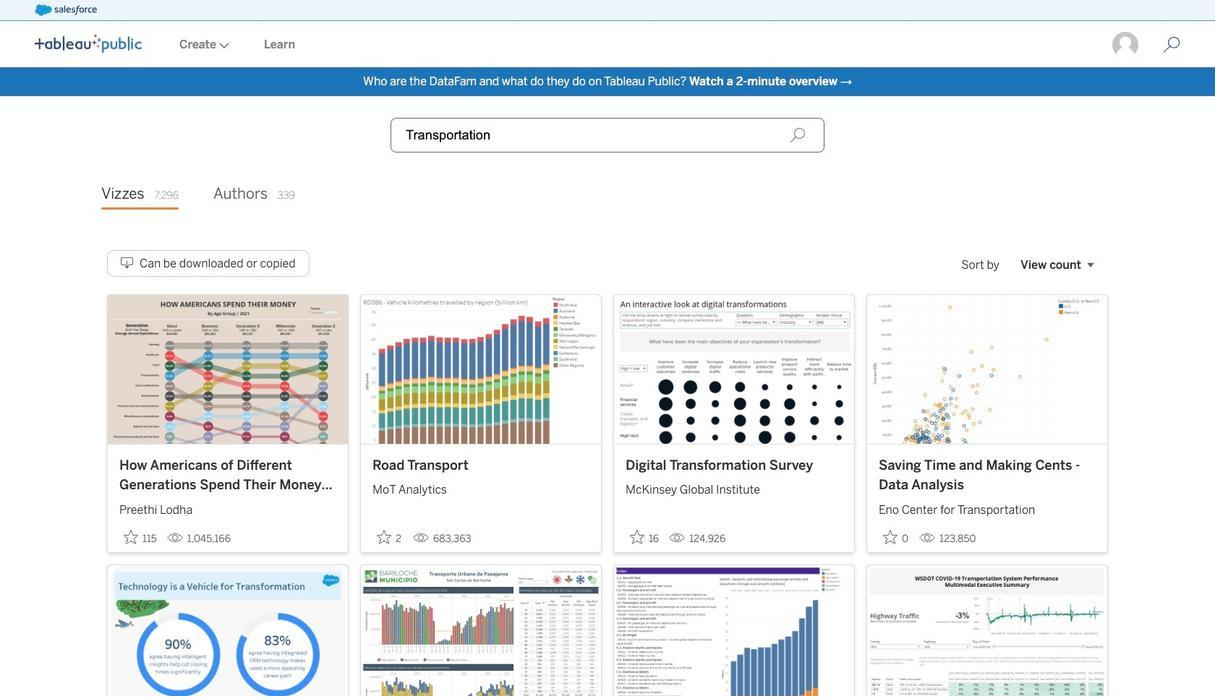 Task type: vqa. For each thing, say whether or not it's contained in the screenshot.
Tableau Public Blog heading
no



Task type: describe. For each thing, give the bounding box(es) containing it.
3 add favorite button from the left
[[626, 526, 664, 550]]

salesforce logo image
[[35, 4, 97, 16]]

search image
[[790, 127, 806, 143]]

4 add favorite button from the left
[[879, 526, 914, 550]]

2 add favorite image from the left
[[630, 530, 645, 545]]

2 add favorite button from the left
[[373, 526, 407, 550]]



Task type: locate. For each thing, give the bounding box(es) containing it.
go to search image
[[1146, 36, 1198, 54]]

workbook thumbnail image
[[108, 295, 348, 444], [361, 295, 601, 444], [614, 295, 855, 444], [868, 295, 1108, 444], [108, 566, 348, 697], [361, 566, 601, 697], [614, 566, 855, 697], [868, 566, 1108, 697]]

1 horizontal spatial add favorite image
[[630, 530, 645, 545]]

ruby.anderson5854 image
[[1112, 30, 1140, 59]]

add favorite image
[[377, 530, 392, 545]]

Search input field
[[391, 118, 825, 153]]

create image
[[216, 43, 229, 48]]

3 add favorite image from the left
[[884, 530, 898, 545]]

1 add favorite button from the left
[[119, 526, 161, 550]]

Add Favorite button
[[119, 526, 161, 550], [373, 526, 407, 550], [626, 526, 664, 550], [879, 526, 914, 550]]

2 horizontal spatial add favorite image
[[884, 530, 898, 545]]

add favorite image
[[124, 530, 138, 545], [630, 530, 645, 545], [884, 530, 898, 545]]

1 add favorite image from the left
[[124, 530, 138, 545]]

0 horizontal spatial add favorite image
[[124, 530, 138, 545]]

logo image
[[35, 34, 142, 53]]



